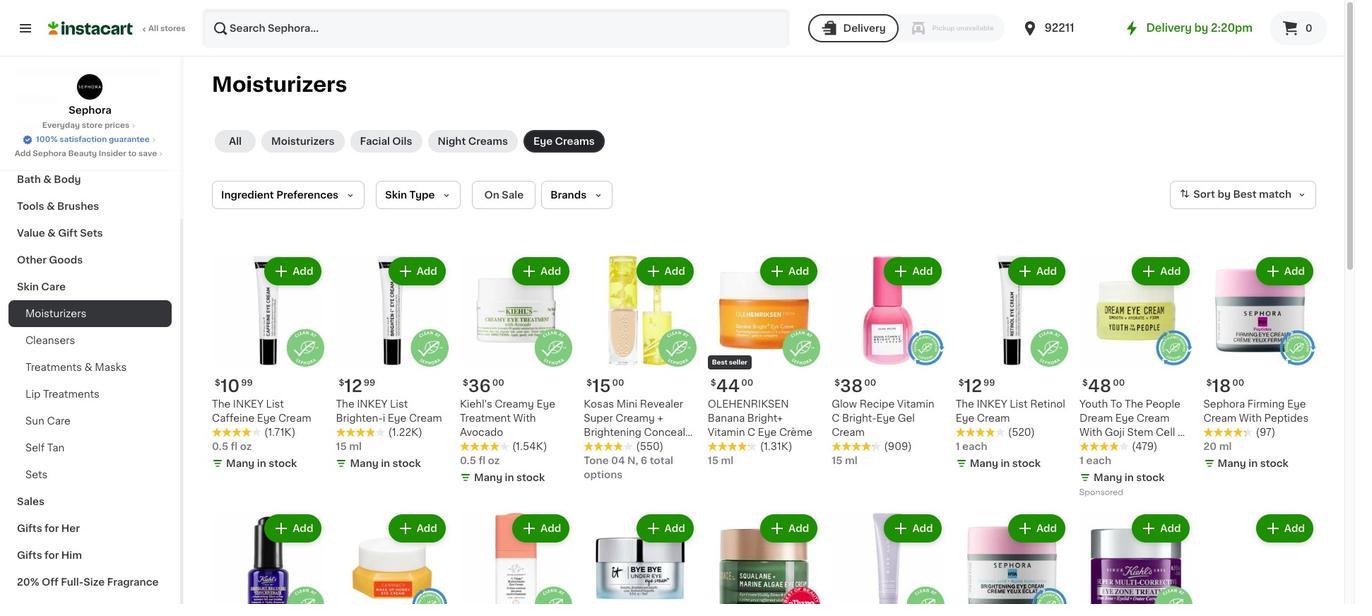 Task type: locate. For each thing, give the bounding box(es) containing it.
1 vertical spatial fragrance
[[107, 577, 159, 587]]

2 vertical spatial care
[[47, 416, 71, 426]]

1 horizontal spatial moisturizers link
[[262, 130, 345, 153]]

1 horizontal spatial vitamin
[[897, 400, 935, 410]]

brushes
[[57, 201, 99, 211]]

cream down bright-
[[832, 428, 865, 438]]

1 horizontal spatial sets
[[80, 228, 103, 238]]

stock down (520) on the bottom right
[[1013, 459, 1041, 469]]

15 ml for 44
[[708, 456, 734, 466]]

(1.22k)
[[388, 428, 423, 438]]

caffeine
[[212, 414, 255, 424]]

many for (520)
[[970, 459, 999, 469]]

ml for 18
[[1220, 442, 1232, 452]]

with inside kiehl's creamy eye treatment with avocado
[[513, 414, 536, 424]]

the
[[212, 400, 231, 410], [336, 400, 355, 410], [1125, 400, 1144, 410], [956, 400, 975, 410]]

in down (1.54k)
[[505, 473, 514, 483]]

eye right gel
[[956, 414, 975, 424]]

best
[[1234, 190, 1257, 199], [712, 359, 728, 366]]

list
[[266, 400, 284, 410], [390, 400, 408, 410], [1010, 400, 1028, 410]]

the for the inkey list caffeine eye cream
[[212, 400, 231, 410]]

with down "dream"
[[1080, 428, 1103, 438]]

in for (1.22k)
[[381, 459, 390, 469]]

cream
[[278, 414, 311, 424], [409, 414, 442, 424], [1137, 414, 1170, 424], [977, 414, 1010, 424], [1204, 414, 1237, 424], [832, 428, 865, 438], [661, 442, 694, 452]]

stock for (1.54k)
[[517, 473, 545, 483]]

eye up brands
[[534, 136, 553, 146]]

0 vertical spatial beauty
[[124, 67, 161, 77]]

0 horizontal spatial c
[[748, 428, 756, 438]]

match
[[1259, 190, 1292, 199]]

cream up (520) on the bottom right
[[977, 414, 1010, 424]]

0 horizontal spatial moisturizers link
[[8, 300, 172, 327]]

creamy up treatment
[[495, 400, 534, 410]]

value & gift sets
[[17, 228, 103, 238]]

cream inside glow recipe vitamin c bright-eye gel cream
[[832, 428, 865, 438]]

$ up glow
[[835, 379, 840, 388]]

1 vertical spatial for
[[45, 551, 59, 560]]

0 horizontal spatial list
[[266, 400, 284, 410]]

1 vertical spatial treatments
[[43, 389, 100, 399]]

many in stock down (520) on the bottom right
[[970, 459, 1041, 469]]

skin left type
[[385, 190, 407, 200]]

0.5 down the caffeine
[[212, 442, 228, 452]]

6
[[641, 456, 648, 466]]

by
[[1195, 23, 1209, 33], [1218, 190, 1231, 199]]

$ inside $ 18 00
[[1207, 379, 1212, 388]]

$ for kosas mini revealer super creamy + brightening concealer & daytime eye cream - radiant finish
[[587, 379, 592, 388]]

1 horizontal spatial skin
[[385, 190, 407, 200]]

0 vertical spatial 1
[[956, 442, 960, 452]]

facial oils
[[360, 136, 412, 146]]

0 vertical spatial all
[[148, 25, 158, 33]]

inkey for caffeine
[[233, 400, 264, 410]]

treatments
[[25, 363, 82, 372], [43, 389, 100, 399]]

in down (479)
[[1125, 473, 1134, 483]]

best for best seller
[[712, 359, 728, 366]]

cream down concealer
[[661, 442, 694, 452]]

3 00 from the left
[[1113, 379, 1125, 388]]

each down ceramides
[[1087, 456, 1112, 466]]

best inside field
[[1234, 190, 1257, 199]]

oz down the caffeine
[[240, 442, 252, 452]]

ml down brighten-
[[349, 442, 362, 452]]

super
[[584, 414, 613, 424]]

15 down brighten-
[[336, 442, 347, 452]]

$ up kosas
[[587, 379, 592, 388]]

15 ml down bright-
[[832, 456, 858, 466]]

many down the caffeine
[[226, 459, 255, 469]]

night creams
[[438, 136, 508, 146]]

5 00 from the left
[[742, 379, 754, 388]]

skin down other
[[17, 282, 39, 292]]

1 each inside product group
[[1080, 456, 1112, 466]]

concealer
[[644, 428, 696, 438]]

0 horizontal spatial 1 each
[[956, 442, 988, 452]]

creamy
[[495, 400, 534, 410], [616, 414, 655, 424]]

2 vertical spatial moisturizers
[[25, 309, 87, 319]]

the inside the inkey list brighten-i eye cream
[[336, 400, 355, 410]]

3 $ from the left
[[587, 379, 592, 388]]

ml right 20
[[1220, 442, 1232, 452]]

ml for 44
[[721, 456, 734, 466]]

1 vertical spatial 0.5 fl oz
[[460, 456, 500, 466]]

each down the inkey list retinol eye cream
[[963, 442, 988, 452]]

5 $ from the left
[[1083, 379, 1088, 388]]

2 horizontal spatial inkey
[[977, 400, 1008, 410]]

creamy inside kiehl's creamy eye treatment with avocado
[[495, 400, 534, 410]]

+
[[658, 414, 664, 424]]

eye inside kosas mini revealer super creamy + brightening concealer & daytime eye cream - radiant finish
[[639, 442, 658, 452]]

list up (520) on the bottom right
[[1010, 400, 1028, 410]]

0 vertical spatial c
[[832, 414, 840, 424]]

0 vertical spatial care
[[40, 121, 65, 131]]

2 $ from the left
[[339, 379, 344, 388]]

7 $ from the left
[[711, 379, 716, 388]]

radiant
[[591, 456, 629, 466]]

12 for the inkey list retinol eye cream
[[964, 378, 982, 395]]

1 vertical spatial vitamin
[[708, 428, 745, 438]]

many in stock down (1.54k)
[[474, 473, 545, 483]]

15 down banana at the bottom of the page
[[708, 456, 719, 466]]

1 horizontal spatial 1 each
[[1080, 456, 1112, 466]]

$ inside $ 48 00
[[1083, 379, 1088, 388]]

eye up peptides
[[1288, 400, 1306, 410]]

00 inside $ 38 00
[[865, 379, 877, 388]]

$ inside $ 36 00
[[463, 379, 468, 388]]

1 vertical spatial 0.5
[[460, 456, 476, 466]]

list inside the inkey list caffeine eye cream
[[266, 400, 284, 410]]

0 vertical spatial each
[[963, 442, 988, 452]]

stores
[[160, 25, 186, 33]]

goods
[[49, 255, 83, 265]]

1 vertical spatial skin
[[17, 282, 39, 292]]

$ 48 00
[[1083, 378, 1125, 395]]

the inside the inkey list caffeine eye cream
[[212, 400, 231, 410]]

ceramides
[[1080, 442, 1134, 452]]

fl down the caffeine
[[231, 442, 238, 452]]

stock down (1.22k)
[[393, 459, 421, 469]]

glow
[[832, 400, 857, 410]]

0 horizontal spatial creamy
[[495, 400, 534, 410]]

care for hair care
[[40, 121, 65, 131]]

8 $ from the left
[[959, 379, 964, 388]]

1 vertical spatial sephora
[[33, 150, 66, 158]]

00 inside $ 48 00
[[1113, 379, 1125, 388]]

0 horizontal spatial 0.5
[[212, 442, 228, 452]]

& right bath
[[43, 175, 52, 184]]

2 horizontal spatial list
[[1010, 400, 1028, 410]]

1 for 48
[[1080, 456, 1084, 466]]

with inside sephora firming eye cream with peptides
[[1240, 414, 1262, 424]]

1 vertical spatial creamy
[[616, 414, 655, 424]]

gifts
[[17, 524, 42, 534], [17, 551, 42, 560]]

0 vertical spatial fragrance
[[17, 148, 69, 158]]

0 vertical spatial gifts
[[17, 524, 42, 534]]

many down the inkey list retinol eye cream
[[970, 459, 999, 469]]

eye down recipe
[[877, 414, 896, 424]]

list inside the inkey list retinol eye cream
[[1010, 400, 1028, 410]]

sephora firming eye cream with peptides
[[1204, 400, 1309, 424]]

creams for eye creams
[[555, 136, 595, 146]]

1 00 from the left
[[612, 379, 624, 388]]

1 vertical spatial 1
[[1080, 456, 1084, 466]]

1 vertical spatial best
[[712, 359, 728, 366]]

0 vertical spatial fl
[[231, 442, 238, 452]]

inkey up the caffeine
[[233, 400, 264, 410]]

daytime
[[595, 442, 637, 452]]

eye right i
[[388, 414, 407, 424]]

$ inside $ 44 00
[[711, 379, 716, 388]]

delivery inside button
[[844, 23, 886, 33]]

$ up the inkey list retinol eye cream
[[959, 379, 964, 388]]

in down (520) on the bottom right
[[1001, 459, 1010, 469]]

0.5 fl oz for 10
[[212, 442, 252, 452]]

1 horizontal spatial best
[[1234, 190, 1257, 199]]

gifts for gifts for him
[[17, 551, 42, 560]]

cream inside sephora firming eye cream with peptides
[[1204, 414, 1237, 424]]

other goods
[[17, 255, 83, 265]]

1 $ 12 99 from the left
[[339, 378, 375, 395]]

c inside olehenriksen banana bright+ vitamin c eye crème
[[748, 428, 756, 438]]

sun care link
[[8, 408, 172, 435]]

& up the -
[[584, 442, 592, 452]]

0 horizontal spatial each
[[963, 442, 988, 452]]

1 horizontal spatial oz
[[488, 456, 500, 466]]

0 vertical spatial vitamin
[[897, 400, 935, 410]]

0 vertical spatial oz
[[240, 442, 252, 452]]

many for (97)
[[1218, 459, 1247, 469]]

inkey left retinol
[[977, 400, 1008, 410]]

1 horizontal spatial c
[[832, 414, 840, 424]]

4 00 from the left
[[493, 379, 505, 388]]

1 vertical spatial sets
[[25, 470, 48, 480]]

oz down the avocado
[[488, 456, 500, 466]]

0 horizontal spatial sephora
[[33, 150, 66, 158]]

2 00 from the left
[[865, 379, 877, 388]]

the inkey list caffeine eye cream
[[212, 400, 311, 424]]

1 horizontal spatial 15 ml
[[708, 456, 734, 466]]

1 horizontal spatial 99
[[364, 379, 375, 388]]

1 list from the left
[[266, 400, 284, 410]]

inkey
[[233, 400, 264, 410], [357, 400, 388, 410], [977, 400, 1008, 410]]

gifts for him link
[[8, 542, 172, 569]]

oils
[[393, 136, 412, 146]]

vitamin up gel
[[897, 400, 935, 410]]

cream up (1.71k)
[[278, 414, 311, 424]]

0 horizontal spatial skin
[[17, 282, 39, 292]]

list inside the inkey list brighten-i eye cream
[[390, 400, 408, 410]]

1 for from the top
[[45, 524, 59, 534]]

fl for 36
[[479, 456, 486, 466]]

1 each for 12
[[956, 442, 988, 452]]

2 99 from the left
[[364, 379, 375, 388]]

cream up (1.22k)
[[409, 414, 442, 424]]

vitamin
[[897, 400, 935, 410], [708, 428, 745, 438]]

0 horizontal spatial with
[[513, 414, 536, 424]]

1 vertical spatial c
[[748, 428, 756, 438]]

00 inside $ 44 00
[[742, 379, 754, 388]]

0.5 down the avocado
[[460, 456, 476, 466]]

stock down (479)
[[1137, 473, 1165, 483]]

0 vertical spatial moisturizers
[[212, 74, 347, 95]]

1 99 from the left
[[241, 379, 253, 388]]

0 horizontal spatial by
[[1195, 23, 1209, 33]]

many in stock
[[226, 459, 297, 469], [350, 459, 421, 469], [970, 459, 1041, 469], [1218, 459, 1289, 469], [1094, 473, 1165, 483], [474, 473, 545, 483]]

1 vertical spatial by
[[1218, 190, 1231, 199]]

99 for caffeine
[[241, 379, 253, 388]]

eye up (1.54k)
[[537, 400, 556, 410]]

oz for 10
[[240, 442, 252, 452]]

0 horizontal spatial beauty
[[68, 150, 97, 158]]

2 creams from the left
[[555, 136, 595, 146]]

00 inside $ 36 00
[[493, 379, 505, 388]]

1 horizontal spatial by
[[1218, 190, 1231, 199]]

1 horizontal spatial $ 12 99
[[959, 378, 995, 395]]

all inside all stores link
[[148, 25, 158, 33]]

by for sort
[[1218, 190, 1231, 199]]

9 $ from the left
[[1207, 379, 1212, 388]]

1 horizontal spatial inkey
[[357, 400, 388, 410]]

inkey up i
[[357, 400, 388, 410]]

15 for 38
[[832, 456, 843, 466]]

& left gift at the left top of page
[[47, 228, 56, 238]]

in for (479)
[[1125, 473, 1134, 483]]

1 horizontal spatial creamy
[[616, 414, 655, 424]]

6 $ from the left
[[463, 379, 468, 388]]

cream up 20 ml
[[1204, 414, 1237, 424]]

0 vertical spatial 0.5 fl oz
[[212, 442, 252, 452]]

$ for youth to the people dream eye cream with goji stem cell & ceramides
[[1083, 379, 1088, 388]]

fl down the avocado
[[479, 456, 486, 466]]

ingredient preferences button
[[212, 181, 365, 209]]

all inside all 'link'
[[229, 136, 242, 146]]

1 vertical spatial fl
[[479, 456, 486, 466]]

list for retinol
[[1010, 400, 1028, 410]]

& inside kosas mini revealer super creamy + brightening concealer & daytime eye cream - radiant finish
[[584, 442, 592, 452]]

best inside product group
[[712, 359, 728, 366]]

to
[[1111, 400, 1123, 410]]

1 each for 48
[[1080, 456, 1112, 466]]

treatments down cleansers
[[25, 363, 82, 372]]

gift
[[58, 228, 78, 238]]

2 vertical spatial sephora
[[1204, 400, 1245, 410]]

& for masks
[[84, 363, 92, 372]]

with up "(97)"
[[1240, 414, 1262, 424]]

2 the from the left
[[336, 400, 355, 410]]

all
[[148, 25, 158, 33], [229, 136, 242, 146]]

1 vertical spatial each
[[1087, 456, 1112, 466]]

add
[[15, 150, 31, 158], [293, 266, 313, 276], [417, 266, 437, 276], [541, 266, 561, 276], [665, 266, 685, 276], [789, 266, 809, 276], [913, 266, 933, 276], [1037, 266, 1057, 276], [1161, 266, 1181, 276], [1285, 266, 1305, 276], [293, 524, 313, 534], [417, 524, 437, 534], [541, 524, 561, 534], [665, 524, 685, 534], [789, 524, 809, 534], [913, 524, 933, 534], [1037, 524, 1057, 534], [1161, 524, 1181, 534], [1285, 524, 1305, 534]]

stock for (479)
[[1137, 473, 1165, 483]]

1 horizontal spatial 1
[[1080, 456, 1084, 466]]

0 vertical spatial 0.5
[[212, 442, 228, 452]]

1 horizontal spatial sephora
[[69, 105, 111, 115]]

1 right (909)
[[956, 442, 960, 452]]

2 12 from the left
[[964, 378, 982, 395]]

1 for 12
[[956, 442, 960, 452]]

1 vertical spatial all
[[229, 136, 242, 146]]

$ up the caffeine
[[215, 379, 220, 388]]

$ for glow recipe vitamin c bright-eye gel cream
[[835, 379, 840, 388]]

15 down bright-
[[832, 456, 843, 466]]

$ up sephora firming eye cream with peptides
[[1207, 379, 1212, 388]]

0 vertical spatial moisturizers link
[[262, 130, 345, 153]]

oz for 36
[[488, 456, 500, 466]]

0.5 fl oz for 36
[[460, 456, 500, 466]]

total
[[650, 456, 674, 466]]

$ 12 99 for the inkey list brighten-i eye cream
[[339, 378, 375, 395]]

ml down banana at the bottom of the page
[[721, 456, 734, 466]]

many for (1.22k)
[[350, 459, 379, 469]]

many in stock for (479)
[[1094, 473, 1165, 483]]

2 horizontal spatial sephora
[[1204, 400, 1245, 410]]

for left him
[[45, 551, 59, 560]]

all up ingredient
[[229, 136, 242, 146]]

1 horizontal spatial fragrance
[[107, 577, 159, 587]]

care right sun
[[47, 416, 71, 426]]

the inside the inkey list retinol eye cream
[[956, 400, 975, 410]]

ready
[[89, 67, 122, 77]]

2 horizontal spatial 15 ml
[[832, 456, 858, 466]]

0 vertical spatial sephora
[[69, 105, 111, 115]]

1 inkey from the left
[[233, 400, 264, 410]]

1 creams from the left
[[468, 136, 508, 146]]

0
[[1306, 23, 1313, 33]]

00 inside $ 18 00
[[1233, 379, 1245, 388]]

$ inside $ 10 99
[[215, 379, 220, 388]]

$ 12 99 up brighten-
[[339, 378, 375, 395]]

creams up brands dropdown button
[[555, 136, 595, 146]]

prices
[[105, 122, 130, 129]]

save
[[139, 150, 157, 158]]

each inside product group
[[1087, 456, 1112, 466]]

0.5 for 36
[[460, 456, 476, 466]]

list up (1.71k)
[[266, 400, 284, 410]]

1 horizontal spatial 0.5
[[460, 456, 476, 466]]

sephora down 100% on the top left
[[33, 150, 66, 158]]

$ 44 00
[[711, 378, 754, 395]]

0 horizontal spatial sets
[[25, 470, 48, 480]]

c down glow
[[832, 414, 840, 424]]

type
[[410, 190, 435, 200]]

moisturizers link
[[262, 130, 345, 153], [8, 300, 172, 327]]

00 right 48
[[1113, 379, 1125, 388]]

$ 12 99 up the inkey list retinol eye cream
[[959, 378, 995, 395]]

many in stock down (1.22k)
[[350, 459, 421, 469]]

fragrance link
[[8, 139, 172, 166]]

2 gifts from the top
[[17, 551, 42, 560]]

4 $ from the left
[[835, 379, 840, 388]]

2 inkey from the left
[[357, 400, 388, 410]]

many in stock down "(97)"
[[1218, 459, 1289, 469]]

$ inside $ 38 00
[[835, 379, 840, 388]]

list up (1.22k)
[[390, 400, 408, 410]]

0 horizontal spatial 0.5 fl oz
[[212, 442, 252, 452]]

skin inside dropdown button
[[385, 190, 407, 200]]

retinol
[[1031, 400, 1066, 410]]

& right the tools
[[47, 201, 55, 211]]

tools & brushes link
[[8, 193, 172, 220]]

0 horizontal spatial best
[[712, 359, 728, 366]]

by inside field
[[1218, 190, 1231, 199]]

sales link
[[8, 488, 172, 515]]

1 horizontal spatial 12
[[964, 378, 982, 395]]

0 vertical spatial by
[[1195, 23, 1209, 33]]

2 $ 12 99 from the left
[[959, 378, 995, 395]]

0 horizontal spatial inkey
[[233, 400, 264, 410]]

$
[[215, 379, 220, 388], [339, 379, 344, 388], [587, 379, 592, 388], [835, 379, 840, 388], [1083, 379, 1088, 388], [463, 379, 468, 388], [711, 379, 716, 388], [959, 379, 964, 388], [1207, 379, 1212, 388]]

$ 36 00
[[463, 378, 505, 395]]

0 vertical spatial best
[[1234, 190, 1257, 199]]

1 gifts from the top
[[17, 524, 42, 534]]

1 vertical spatial care
[[41, 282, 66, 292]]

with for 18
[[1240, 414, 1262, 424]]

banana
[[708, 414, 745, 424]]

$ for kiehl's creamy eye treatment with avocado
[[463, 379, 468, 388]]

None search field
[[202, 8, 790, 48]]

1 12 from the left
[[344, 378, 362, 395]]

1 horizontal spatial with
[[1080, 428, 1103, 438]]

2 list from the left
[[390, 400, 408, 410]]

$ down best seller
[[711, 379, 716, 388]]

ml
[[349, 442, 362, 452], [1220, 442, 1232, 452], [845, 456, 858, 466], [721, 456, 734, 466]]

product group containing 15
[[584, 254, 697, 482]]

sort by
[[1194, 190, 1231, 199]]

ml down bright-
[[845, 456, 858, 466]]

1 each down ceramides
[[1080, 456, 1112, 466]]

20% off full-size fragrance
[[17, 577, 159, 587]]

best seller
[[712, 359, 748, 366]]

20%
[[17, 577, 39, 587]]

beauty down satisfaction
[[68, 150, 97, 158]]

6 00 from the left
[[1233, 379, 1245, 388]]

in for (520)
[[1001, 459, 1010, 469]]

eye down to in the right bottom of the page
[[1116, 414, 1135, 424]]

with up (1.54k)
[[513, 414, 536, 424]]

him
[[61, 551, 82, 560]]

0 horizontal spatial fl
[[231, 442, 238, 452]]

(97)
[[1256, 428, 1276, 438]]

1 vertical spatial 1 each
[[1080, 456, 1112, 466]]

0 vertical spatial 1 each
[[956, 442, 988, 452]]

1 horizontal spatial list
[[390, 400, 408, 410]]

0.5 fl oz down the caffeine
[[212, 442, 252, 452]]

many up sponsored badge image
[[1094, 473, 1123, 483]]

99 inside $ 10 99
[[241, 379, 253, 388]]

1 $ from the left
[[215, 379, 220, 388]]

skin care
[[17, 282, 66, 292]]

sephora inside sephora firming eye cream with peptides
[[1204, 400, 1245, 410]]

1 each
[[956, 442, 988, 452], [1080, 456, 1112, 466]]

many in stock down (1.71k)
[[226, 459, 297, 469]]

1 inside product group
[[1080, 456, 1084, 466]]

sets link
[[8, 462, 172, 488]]

stock for (1.22k)
[[393, 459, 421, 469]]

on sale button
[[472, 181, 536, 209]]

cream inside the inkey list retinol eye cream
[[977, 414, 1010, 424]]

creams
[[468, 136, 508, 146], [555, 136, 595, 146]]

4 the from the left
[[956, 400, 975, 410]]

sponsored badge image
[[1080, 489, 1123, 497]]

other
[[17, 255, 47, 265]]

00 inside $ 15 00
[[612, 379, 624, 388]]

0 horizontal spatial all
[[148, 25, 158, 33]]

★★★★★
[[212, 428, 262, 438], [212, 428, 262, 438], [336, 428, 386, 438], [336, 428, 386, 438], [956, 428, 1006, 438], [956, 428, 1006, 438], [1204, 428, 1254, 438], [1204, 428, 1254, 438], [584, 442, 634, 452], [584, 442, 634, 452], [832, 442, 882, 452], [832, 442, 882, 452], [1080, 442, 1130, 452], [1080, 442, 1130, 452], [460, 442, 510, 452], [460, 442, 510, 452], [708, 442, 758, 452], [708, 442, 758, 452]]

2 for from the top
[[45, 551, 59, 560]]

inkey inside the inkey list caffeine eye cream
[[233, 400, 264, 410]]

all for all stores
[[148, 25, 158, 33]]

on
[[484, 190, 500, 200]]

& left masks
[[84, 363, 92, 372]]

ml for 38
[[845, 456, 858, 466]]

0 horizontal spatial delivery
[[844, 23, 886, 33]]

for for him
[[45, 551, 59, 560]]

off
[[42, 577, 58, 587]]

add sephora beauty insider to save
[[15, 150, 157, 158]]

moisturizers link up cleansers
[[8, 300, 172, 327]]

inkey inside the inkey list brighten-i eye cream
[[357, 400, 388, 410]]

sets down self
[[25, 470, 48, 480]]

each for 48
[[1087, 456, 1112, 466]]

lip treatments
[[25, 389, 100, 399]]

cream down people
[[1137, 414, 1170, 424]]

eye inside the inkey list brighten-i eye cream
[[388, 414, 407, 424]]

0 horizontal spatial creams
[[468, 136, 508, 146]]

20% off full-size fragrance link
[[8, 569, 172, 596]]

99 right 10
[[241, 379, 253, 388]]

vitamin inside olehenriksen banana bright+ vitamin c eye crème
[[708, 428, 745, 438]]

sets right gift at the left top of page
[[80, 228, 103, 238]]

0 horizontal spatial 99
[[241, 379, 253, 388]]

15 ml down banana at the bottom of the page
[[708, 456, 734, 466]]

99
[[241, 379, 253, 388], [364, 379, 375, 388], [984, 379, 995, 388]]

stock down "(97)"
[[1261, 459, 1289, 469]]

gifts up 20%
[[17, 551, 42, 560]]

sephora link
[[69, 74, 111, 117]]

& right cell
[[1178, 428, 1186, 438]]

1 horizontal spatial fl
[[479, 456, 486, 466]]

15 ml down brighten-
[[336, 442, 362, 452]]

mini
[[617, 400, 638, 410]]

1 down ceramides
[[1080, 456, 1084, 466]]

0 horizontal spatial $ 12 99
[[339, 378, 375, 395]]

many for (1.71k)
[[226, 459, 255, 469]]

3 list from the left
[[1010, 400, 1028, 410]]

stock for (1.71k)
[[269, 459, 297, 469]]

stock down (1.71k)
[[269, 459, 297, 469]]

treatments down treatments & masks
[[43, 389, 100, 399]]

ml for 12
[[349, 442, 362, 452]]

tone
[[584, 456, 609, 466]]

1 horizontal spatial creams
[[555, 136, 595, 146]]

0 horizontal spatial 15 ml
[[336, 442, 362, 452]]

care for skin care
[[41, 282, 66, 292]]

c down bright+
[[748, 428, 756, 438]]

inkey inside the inkey list retinol eye cream
[[977, 400, 1008, 410]]

in down (1.71k)
[[257, 459, 266, 469]]

many in stock for (1.22k)
[[350, 459, 421, 469]]

in for (97)
[[1249, 459, 1258, 469]]

in for (1.71k)
[[257, 459, 266, 469]]

1 the from the left
[[212, 400, 231, 410]]

1 horizontal spatial each
[[1087, 456, 1112, 466]]

sephora for sephora
[[69, 105, 111, 115]]

$ inside $ 15 00
[[587, 379, 592, 388]]

$ up youth
[[1083, 379, 1088, 388]]

creamy down mini
[[616, 414, 655, 424]]

bright-
[[842, 414, 877, 424]]

care
[[40, 121, 65, 131], [41, 282, 66, 292], [47, 416, 71, 426]]

many down brighten-
[[350, 459, 379, 469]]

3 99 from the left
[[984, 379, 995, 388]]

skin type button
[[376, 181, 461, 209]]

eye inside the inkey list retinol eye cream
[[956, 414, 975, 424]]

product group containing 44
[[708, 254, 821, 468]]

15 for 44
[[708, 456, 719, 466]]

3 inkey from the left
[[977, 400, 1008, 410]]

3 the from the left
[[1125, 400, 1144, 410]]

0.5 for 10
[[212, 442, 228, 452]]

1 vertical spatial oz
[[488, 456, 500, 466]]

product group
[[212, 254, 325, 474], [336, 254, 449, 474], [460, 254, 573, 488], [584, 254, 697, 482], [708, 254, 821, 468], [832, 254, 945, 468], [956, 254, 1069, 474], [1080, 254, 1193, 501], [1204, 254, 1317, 474], [212, 512, 325, 604], [336, 512, 449, 604], [460, 512, 573, 604], [584, 512, 697, 604], [708, 512, 821, 604], [832, 512, 945, 604], [956, 512, 1069, 604], [1080, 512, 1193, 604], [1204, 512, 1317, 604]]

0 horizontal spatial 1
[[956, 442, 960, 452]]

inkey for brighten-
[[357, 400, 388, 410]]



Task type: vqa. For each thing, say whether or not it's contained in the screenshot.
'Meat'
no



Task type: describe. For each thing, give the bounding box(es) containing it.
$ 38 00
[[835, 378, 877, 395]]

holiday
[[17, 67, 56, 77]]

satisfaction
[[59, 136, 107, 143]]

delivery for delivery
[[844, 23, 886, 33]]

creams for night creams
[[468, 136, 508, 146]]

Best match Sort by field
[[1171, 181, 1317, 209]]

night creams link
[[428, 130, 518, 153]]

for for her
[[45, 524, 59, 534]]

44
[[716, 378, 740, 395]]

the inside youth to the people dream eye cream with goji stem cell & ceramides
[[1125, 400, 1144, 410]]

recipe
[[860, 400, 895, 410]]

& for gift
[[47, 228, 56, 238]]

12 for the inkey list brighten-i eye cream
[[344, 378, 362, 395]]

seller
[[729, 359, 748, 366]]

peptides
[[1265, 414, 1309, 424]]

many in stock for (97)
[[1218, 459, 1289, 469]]

delivery by 2:20pm
[[1147, 23, 1253, 33]]

1 vertical spatial moisturizers link
[[8, 300, 172, 327]]

many in stock for (1.54k)
[[474, 473, 545, 483]]

kosas
[[584, 400, 614, 410]]

treatments & masks link
[[8, 354, 172, 381]]

firming
[[1248, 400, 1285, 410]]

100%
[[36, 136, 58, 143]]

skin type
[[385, 190, 435, 200]]

self tan link
[[8, 435, 172, 462]]

sort
[[1194, 190, 1216, 199]]

1 vertical spatial moisturizers
[[271, 136, 335, 146]]

$ 18 00
[[1207, 378, 1245, 395]]

00 for 48
[[1113, 379, 1125, 388]]

00 for 44
[[742, 379, 754, 388]]

guarantee
[[109, 136, 150, 143]]

the inkey list brighten-i eye cream
[[336, 400, 442, 424]]

skin for skin care
[[17, 282, 39, 292]]

eye inside youth to the people dream eye cream with goji stem cell & ceramides
[[1116, 414, 1135, 424]]

add sephora beauty insider to save link
[[15, 148, 166, 160]]

sales
[[17, 497, 45, 507]]

1 horizontal spatial beauty
[[124, 67, 161, 77]]

holiday party ready beauty link
[[8, 59, 172, 86]]

& inside youth to the people dream eye cream with goji stem cell & ceramides
[[1178, 428, 1186, 438]]

15 for 12
[[336, 442, 347, 452]]

the for the inkey list retinol eye cream
[[956, 400, 975, 410]]

gifts for her link
[[8, 515, 172, 542]]

(909)
[[884, 442, 912, 452]]

cream inside youth to the people dream eye cream with goji stem cell & ceramides
[[1137, 414, 1170, 424]]

20 ml
[[1204, 442, 1232, 452]]

many in stock for (520)
[[970, 459, 1041, 469]]

100% satisfaction guarantee button
[[22, 131, 158, 146]]

everyday store prices link
[[42, 120, 138, 131]]

inkey for retinol
[[977, 400, 1008, 410]]

sun care
[[25, 416, 71, 426]]

on sale
[[484, 190, 524, 200]]

0 vertical spatial sets
[[80, 228, 103, 238]]

(520)
[[1008, 428, 1035, 438]]

value
[[17, 228, 45, 238]]

36
[[468, 378, 491, 395]]

youth
[[1080, 400, 1108, 410]]

eye inside olehenriksen banana bright+ vitamin c eye crème
[[758, 428, 777, 438]]

makeup link
[[8, 86, 172, 112]]

many for (479)
[[1094, 473, 1123, 483]]

$ for the inkey list retinol eye cream
[[959, 379, 964, 388]]

care for sun care
[[47, 416, 71, 426]]

eye inside the inkey list caffeine eye cream
[[257, 414, 276, 424]]

c inside glow recipe vitamin c bright-eye gel cream
[[832, 414, 840, 424]]

olehenriksen banana bright+ vitamin c eye crème
[[708, 400, 813, 438]]

hair care
[[17, 121, 65, 131]]

avocado
[[460, 428, 504, 438]]

100% satisfaction guarantee
[[36, 136, 150, 143]]

99 for retinol
[[984, 379, 995, 388]]

bath & body link
[[8, 166, 172, 193]]

lip
[[25, 389, 41, 399]]

each for 12
[[963, 442, 988, 452]]

0 vertical spatial treatments
[[25, 363, 82, 372]]

cream inside the inkey list brighten-i eye cream
[[409, 414, 442, 424]]

(550)
[[636, 442, 664, 452]]

vitamin inside glow recipe vitamin c bright-eye gel cream
[[897, 400, 935, 410]]

makeup
[[17, 94, 58, 104]]

(1.71k)
[[264, 428, 296, 438]]

15 ml for 12
[[336, 442, 362, 452]]

15 ml for 38
[[832, 456, 858, 466]]

00 for 36
[[493, 379, 505, 388]]

cell
[[1156, 428, 1176, 438]]

Search field
[[204, 10, 788, 47]]

all for all
[[229, 136, 242, 146]]

list for brighten-
[[390, 400, 408, 410]]

99 for brighten-
[[364, 379, 375, 388]]

eye inside sephora firming eye cream with peptides
[[1288, 400, 1306, 410]]

00 for 38
[[865, 379, 877, 388]]

delivery button
[[808, 14, 899, 42]]

00 for 15
[[612, 379, 624, 388]]

00 for 18
[[1233, 379, 1245, 388]]

cream inside kosas mini revealer super creamy + brightening concealer & daytime eye cream - radiant finish
[[661, 442, 694, 452]]

$ for olehenriksen banana bright+ vitamin c eye crème
[[711, 379, 716, 388]]

& for brushes
[[47, 201, 55, 211]]

15 up kosas
[[592, 378, 611, 395]]

olehenriksen
[[708, 400, 789, 410]]

eye inside kiehl's creamy eye treatment with avocado
[[537, 400, 556, 410]]

store
[[82, 122, 103, 129]]

goji
[[1105, 428, 1125, 438]]

the for the inkey list brighten-i eye cream
[[336, 400, 355, 410]]

(1.31k)
[[760, 442, 793, 452]]

to
[[128, 150, 137, 158]]

stock for (97)
[[1261, 459, 1289, 469]]

$ for the inkey list brighten-i eye cream
[[339, 379, 344, 388]]

92211 button
[[1022, 8, 1107, 48]]

stock for (520)
[[1013, 459, 1041, 469]]

best for best match
[[1234, 190, 1257, 199]]

product group containing 36
[[460, 254, 573, 488]]

sephora for sephora firming eye cream with peptides
[[1204, 400, 1245, 410]]

92211
[[1045, 23, 1075, 33]]

holiday party ready beauty
[[17, 67, 161, 77]]

with for 36
[[513, 414, 536, 424]]

delivery by 2:20pm link
[[1124, 20, 1253, 37]]

04
[[611, 456, 625, 466]]

body
[[54, 175, 81, 184]]

$ for sephora firming eye cream with peptides
[[1207, 379, 1212, 388]]

other goods link
[[8, 247, 172, 274]]

finish
[[632, 456, 659, 466]]

product group containing 48
[[1080, 254, 1193, 501]]

dream
[[1080, 414, 1113, 424]]

skin care link
[[8, 274, 172, 300]]

with inside youth to the people dream eye cream with goji stem cell & ceramides
[[1080, 428, 1103, 438]]

masks
[[95, 363, 127, 372]]

list for caffeine
[[266, 400, 284, 410]]

0 horizontal spatial fragrance
[[17, 148, 69, 158]]

value & gift sets link
[[8, 220, 172, 247]]

product group containing 18
[[1204, 254, 1317, 474]]

delivery for delivery by 2:20pm
[[1147, 23, 1192, 33]]

$ for the inkey list caffeine eye cream
[[215, 379, 220, 388]]

tools
[[17, 201, 44, 211]]

$ 12 99 for the inkey list retinol eye cream
[[959, 378, 995, 395]]

ingredient preferences
[[221, 190, 339, 200]]

lip treatments link
[[8, 381, 172, 408]]

kiehl's creamy eye treatment with avocado
[[460, 400, 556, 438]]

cream inside the inkey list caffeine eye cream
[[278, 414, 311, 424]]

instacart logo image
[[48, 20, 133, 37]]

facial oils link
[[350, 130, 422, 153]]

product group containing 10
[[212, 254, 325, 474]]

10
[[220, 378, 240, 395]]

glow recipe vitamin c bright-eye gel cream
[[832, 400, 935, 438]]

in for (1.54k)
[[505, 473, 514, 483]]

tone 04 n, 6 total options
[[584, 456, 674, 480]]

eye creams
[[534, 136, 595, 146]]

i
[[383, 414, 385, 424]]

bright+
[[748, 414, 783, 424]]

service type group
[[808, 14, 1005, 42]]

by for delivery
[[1195, 23, 1209, 33]]

sephora logo image
[[77, 74, 104, 100]]

gifts for him
[[17, 551, 82, 560]]

eye inside glow recipe vitamin c bright-eye gel cream
[[877, 414, 896, 424]]

kosas mini revealer super creamy + brightening concealer & daytime eye cream - radiant finish
[[584, 400, 696, 466]]

18
[[1212, 378, 1231, 395]]

product group containing 38
[[832, 254, 945, 468]]

gifts for gifts for her
[[17, 524, 42, 534]]

& for body
[[43, 175, 52, 184]]

fl for 10
[[231, 442, 238, 452]]

treatments & masks
[[25, 363, 127, 372]]

skin for skin type
[[385, 190, 407, 200]]

tan
[[47, 443, 64, 453]]

ingredient
[[221, 190, 274, 200]]

many for (1.54k)
[[474, 473, 503, 483]]

creamy inside kosas mini revealer super creamy + brightening concealer & daytime eye cream - radiant finish
[[616, 414, 655, 424]]

0 button
[[1270, 11, 1328, 45]]

1 vertical spatial beauty
[[68, 150, 97, 158]]



